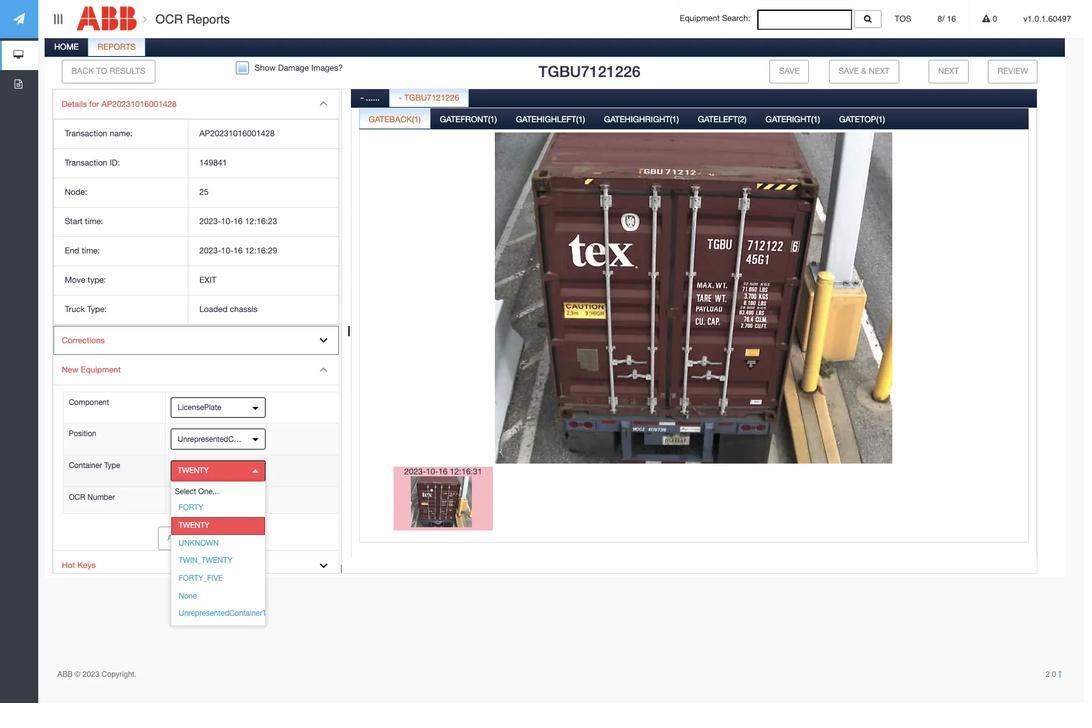 Task type: locate. For each thing, give the bounding box(es) containing it.
twenty up select one...
[[178, 467, 209, 476]]

save for save
[[780, 66, 800, 76]]

16 left 12:16:29 at the top left of the page
[[234, 246, 243, 256]]

1 transaction from the top
[[65, 129, 107, 139]]

0 vertical spatial menu item
[[54, 90, 339, 326]]

reports
[[187, 12, 230, 26], [98, 42, 136, 52]]

16 right 8/ on the right top of the page
[[947, 14, 957, 24]]

details for ap20231016001428 link
[[54, 90, 339, 119]]

10-
[[221, 217, 234, 226], [221, 246, 234, 256], [426, 467, 439, 476]]

2023-10-16 12:16:23
[[200, 217, 277, 226]]

12:16:29
[[245, 246, 277, 256]]

0 vertical spatial time:
[[85, 217, 103, 226]]

details
[[62, 99, 87, 109]]

save up gateright(1) at top right
[[780, 66, 800, 76]]

- inside the '- ......' link
[[361, 93, 364, 102]]

time: right end
[[82, 246, 100, 256]]

corrections
[[62, 336, 105, 345]]

0 horizontal spatial save
[[780, 66, 800, 76]]

save inside button
[[839, 66, 860, 76]]

2023- for 2023-10-16 12:16:31
[[405, 467, 426, 476]]

2 vertical spatial 10-
[[426, 467, 439, 476]]

&
[[862, 66, 867, 76]]

2 vertical spatial equipment
[[187, 534, 235, 543]]

1 horizontal spatial save
[[839, 66, 860, 76]]

unrepresentedcontainertype option
[[172, 606, 279, 623]]

ocr number
[[69, 493, 115, 502]]

0 vertical spatial tgbu7121226
[[539, 62, 641, 80]]

1 vertical spatial tgbu7121226
[[405, 93, 460, 102]]

equipment search:
[[680, 14, 758, 23]]

0 vertical spatial transaction
[[65, 129, 107, 139]]

home link
[[45, 35, 88, 61]]

10- up the 2023-10-16 12:16:29
[[221, 217, 234, 226]]

2 menu item from the top
[[54, 356, 340, 551]]

none
[[179, 592, 197, 601]]

save left &
[[839, 66, 860, 76]]

one...
[[198, 487, 219, 496]]

name:
[[110, 129, 133, 139]]

1 vertical spatial 2023-
[[200, 246, 221, 256]]

twenty inside option
[[179, 521, 210, 530]]

to
[[96, 66, 107, 76]]

16 inside tab list
[[439, 467, 448, 476]]

position
[[69, 430, 96, 439]]

save & next button
[[830, 60, 900, 83]]

2023-
[[200, 217, 221, 226], [200, 246, 221, 256], [405, 467, 426, 476]]

copyright.
[[102, 671, 137, 679]]

2023- down 25
[[200, 217, 221, 226]]

gateback(1) link
[[360, 107, 430, 133]]

gatehighright(1) link
[[596, 107, 688, 133]]

10- left "12:16:31"
[[426, 467, 439, 476]]

equipment for new equipment
[[81, 365, 121, 375]]

time:
[[85, 217, 103, 226], [82, 246, 100, 256]]

1 horizontal spatial ocr
[[156, 12, 183, 26]]

end time:
[[65, 246, 100, 256]]

tgbu7121226
[[539, 62, 641, 80], [405, 93, 460, 102]]

number
[[88, 493, 115, 502]]

ocr
[[156, 12, 183, 26], [69, 493, 85, 502]]

loaded chassis
[[200, 305, 258, 314]]

images?
[[311, 63, 343, 73]]

2 transaction from the top
[[65, 158, 107, 168]]

2023- left "12:16:31"
[[405, 467, 426, 476]]

12:16:31
[[450, 467, 482, 476]]

transaction name:
[[65, 129, 133, 139]]

hot
[[62, 561, 75, 570]]

twenty
[[178, 467, 209, 476], [179, 521, 210, 530]]

1 vertical spatial equipment
[[81, 365, 121, 375]]

1 vertical spatial transaction
[[65, 158, 107, 168]]

twenty option
[[172, 518, 265, 535]]

1 save from the left
[[780, 66, 800, 76]]

ocr for ocr number
[[69, 493, 85, 502]]

save
[[780, 66, 800, 76], [839, 66, 860, 76]]

16 inside dropdown button
[[947, 14, 957, 24]]

ap20231016001428
[[102, 99, 177, 109], [200, 129, 275, 139]]

bars image
[[52, 14, 64, 24]]

next inside button
[[869, 66, 890, 76]]

0 horizontal spatial equipment
[[81, 365, 121, 375]]

1 vertical spatial 10-
[[221, 246, 234, 256]]

new equipment
[[62, 365, 121, 375]]

1 next from the left
[[869, 66, 890, 76]]

1 horizontal spatial next
[[939, 66, 960, 76]]

equipment inside add equipment 'button'
[[187, 534, 235, 543]]

twenty inside tgbu7121226 tab list
[[178, 467, 209, 476]]

10- inside tab list
[[426, 467, 439, 476]]

25
[[200, 187, 209, 197]]

list box
[[172, 500, 279, 623]]

- up the gateback(1)
[[399, 93, 402, 102]]

2023- up exit on the left top
[[200, 246, 221, 256]]

tgbu7121226 up gatefront(1)
[[405, 93, 460, 102]]

v1.0.1.60497 button
[[1011, 0, 1085, 38]]

0 vertical spatial reports
[[187, 12, 230, 26]]

2 vertical spatial 2023-
[[405, 467, 426, 476]]

end
[[65, 246, 79, 256]]

time: right 'start'
[[85, 217, 103, 226]]

transaction up "transaction id:" on the top of the page
[[65, 129, 107, 139]]

select
[[175, 487, 196, 496]]

0 vertical spatial equipment
[[680, 14, 720, 23]]

- left ......
[[361, 93, 364, 102]]

2023- inside tab list
[[405, 467, 426, 476]]

2023-10-16 12:16:29
[[200, 246, 277, 256]]

0 vertical spatial ap20231016001428
[[102, 99, 177, 109]]

0 vertical spatial 2023-
[[200, 217, 221, 226]]

navigation
[[0, 0, 38, 99]]

1 vertical spatial reports
[[98, 42, 136, 52]]

0 horizontal spatial -
[[361, 93, 364, 102]]

menu item containing details for ap20231016001428
[[54, 90, 339, 326]]

transaction
[[65, 129, 107, 139], [65, 158, 107, 168]]

0 horizontal spatial tgbu7121226
[[405, 93, 460, 102]]

10- down 2023-10-16 12:16:23 on the left top of page
[[221, 246, 234, 256]]

16 left "12:16:23"
[[234, 217, 243, 226]]

tgbu7121226 up gatehighleft(1)
[[539, 62, 641, 80]]

menu item
[[54, 90, 339, 326], [54, 356, 340, 551]]

0 vertical spatial 10-
[[221, 217, 234, 226]]

ap20231016001428 inside the details for ap20231016001428 link
[[102, 99, 177, 109]]

long arrow up image
[[1059, 671, 1063, 679]]

tos button
[[882, 0, 925, 38]]

None field
[[758, 10, 853, 30]]

1 horizontal spatial ap20231016001428
[[200, 129, 275, 139]]

row group containing transaction name:
[[54, 120, 338, 325]]

transaction for transaction id:
[[65, 158, 107, 168]]

tab list
[[351, 86, 1038, 582], [359, 107, 1029, 579]]

reports link
[[89, 35, 145, 61]]

- inside - tgbu7121226 link
[[399, 93, 402, 102]]

1 vertical spatial ocr
[[69, 493, 85, 502]]

1 vertical spatial time:
[[82, 246, 100, 256]]

ap20231016001428 up name: at left top
[[102, 99, 177, 109]]

gatetop(1) link
[[831, 107, 895, 133]]

save inside button
[[780, 66, 800, 76]]

ocr reports
[[152, 12, 230, 26]]

16 left "12:16:31"
[[439, 467, 448, 476]]

reports inside tgbu7121226 tab list
[[98, 42, 136, 52]]

next down 8/ 16 dropdown button
[[939, 66, 960, 76]]

gatefront(1) link
[[431, 107, 506, 133]]

twenty up add equipment
[[179, 521, 210, 530]]

menu containing details for ap20231016001428
[[53, 89, 340, 582]]

1 vertical spatial menu item
[[54, 356, 340, 551]]

next right &
[[869, 66, 890, 76]]

menu
[[53, 89, 340, 582]]

0 horizontal spatial next
[[869, 66, 890, 76]]

v1.0.1.60497
[[1024, 14, 1072, 24]]

0 vertical spatial ocr
[[156, 12, 183, 26]]

None text field
[[171, 493, 255, 509]]

unrepresentedcontainerposition
[[178, 435, 289, 444]]

16
[[947, 14, 957, 24], [234, 217, 243, 226], [234, 246, 243, 256], [439, 467, 448, 476]]

equipment for add equipment
[[187, 534, 235, 543]]

1 vertical spatial ap20231016001428
[[200, 129, 275, 139]]

row group
[[54, 120, 338, 325]]

gatetop(1)
[[840, 114, 886, 124]]

2023
[[83, 671, 100, 679]]

- ......
[[361, 93, 380, 102]]

1 horizontal spatial equipment
[[187, 534, 235, 543]]

chassis
[[230, 305, 258, 314]]

1 vertical spatial twenty
[[179, 521, 210, 530]]

next inside button
[[939, 66, 960, 76]]

0
[[991, 14, 998, 24]]

ocr inside tgbu7121226 tab list
[[69, 493, 85, 502]]

1 horizontal spatial -
[[399, 93, 402, 102]]

0 horizontal spatial reports
[[98, 42, 136, 52]]

0 horizontal spatial ocr
[[69, 493, 85, 502]]

home
[[54, 42, 79, 52]]

0 vertical spatial twenty
[[178, 467, 209, 476]]

menu item containing new equipment
[[54, 356, 340, 551]]

149841
[[200, 158, 227, 168]]

next button
[[929, 60, 969, 83]]

1 - from the left
[[361, 93, 364, 102]]

- tgbu7121226 link
[[390, 86, 468, 111]]

save & next
[[839, 66, 890, 76]]

2 next from the left
[[939, 66, 960, 76]]

next
[[869, 66, 890, 76], [939, 66, 960, 76]]

tab list containing - ......
[[351, 86, 1038, 582]]

©
[[75, 671, 80, 679]]

exit
[[200, 275, 217, 285]]

results
[[110, 66, 146, 76]]

node:
[[65, 187, 87, 197]]

0 horizontal spatial ap20231016001428
[[102, 99, 177, 109]]

2 save from the left
[[839, 66, 860, 76]]

ap20231016001428 up 149841
[[200, 129, 275, 139]]

transaction left id:
[[65, 158, 107, 168]]

1 menu item from the top
[[54, 90, 339, 326]]

2 - from the left
[[399, 93, 402, 102]]

equipment inside new equipment link
[[81, 365, 121, 375]]

equipment
[[680, 14, 720, 23], [81, 365, 121, 375], [187, 534, 235, 543]]



Task type: describe. For each thing, give the bounding box(es) containing it.
details for ap20231016001428
[[62, 99, 177, 109]]

- tgbu7121226
[[399, 93, 460, 102]]

add equipment button
[[158, 527, 244, 551]]

8/ 16
[[938, 14, 957, 24]]

8/ 16 button
[[926, 0, 969, 38]]

- for - tgbu7121226
[[399, 93, 402, 102]]

unrepresentedcontainertype
[[179, 610, 279, 619]]

corrections link
[[54, 326, 339, 356]]

move
[[65, 275, 85, 285]]

back to results
[[71, 66, 146, 76]]

tos
[[895, 14, 912, 24]]

save for save & next
[[839, 66, 860, 76]]

2023- for 2023-10-16 12:16:29
[[200, 246, 221, 256]]

16 for 2023-10-16 12:16:23
[[234, 217, 243, 226]]

add equipment
[[167, 534, 235, 543]]

start time:
[[65, 217, 103, 226]]

10- for 12:16:31
[[426, 467, 439, 476]]

damage
[[278, 63, 309, 73]]

gateleft(2) link
[[689, 107, 756, 133]]

hot keys
[[62, 561, 96, 570]]

2023- for 2023-10-16 12:16:23
[[200, 217, 221, 226]]

forty
[[179, 504, 203, 513]]

container type
[[69, 462, 120, 471]]

ocr for ocr reports
[[156, 12, 183, 26]]

1 horizontal spatial reports
[[187, 12, 230, 26]]

select one...
[[175, 487, 219, 496]]

10- for 12:16:23
[[221, 217, 234, 226]]

new equipment link
[[54, 356, 339, 385]]

transaction for transaction name:
[[65, 129, 107, 139]]

2.0
[[1046, 671, 1059, 679]]

container
[[69, 462, 102, 471]]

truck
[[65, 305, 85, 314]]

1 horizontal spatial tgbu7121226
[[539, 62, 641, 80]]

new
[[62, 365, 79, 375]]

16 for 2023-10-16 12:16:31
[[439, 467, 448, 476]]

none option
[[172, 588, 265, 606]]

tgbu7121226 tab list
[[43, 35, 1066, 582]]

row group inside tgbu7121226 tab list
[[54, 120, 338, 325]]

show damage images?
[[255, 63, 343, 73]]

loaded
[[200, 305, 228, 314]]

forty_five option
[[172, 571, 265, 588]]

move type:
[[65, 275, 106, 285]]

search image
[[865, 15, 872, 23]]

gatehighleft(1)
[[516, 114, 585, 124]]

2023-10-16 12:16:31
[[405, 467, 482, 476]]

keys
[[77, 561, 96, 570]]

gatehighright(1)
[[604, 114, 679, 124]]

type:
[[88, 275, 106, 285]]

gateright(1) link
[[757, 107, 830, 133]]

time: for start time:
[[85, 217, 103, 226]]

back to results button
[[62, 60, 155, 83]]

tab list containing gateback(1)
[[359, 107, 1029, 579]]

gateleft(2)
[[698, 114, 747, 124]]

review button
[[989, 60, 1038, 83]]

2 horizontal spatial equipment
[[680, 14, 720, 23]]

twenty list box
[[171, 461, 266, 482]]

type:
[[87, 305, 107, 314]]

licenseplate
[[178, 403, 222, 412]]

forty option
[[172, 500, 265, 518]]

twin_twenty
[[179, 557, 233, 566]]

8/
[[938, 14, 945, 24]]

twin_twenty option
[[172, 553, 265, 571]]

truck type:
[[65, 305, 107, 314]]

0 button
[[970, 0, 1011, 38]]

id:
[[110, 158, 120, 168]]

none text field inside tgbu7121226 tab list
[[171, 493, 255, 509]]

type
[[104, 462, 120, 471]]

gatehighleft(1) link
[[507, 107, 594, 133]]

abb © 2023 copyright.
[[57, 671, 137, 679]]

......
[[366, 93, 380, 102]]

unknown
[[179, 539, 219, 548]]

forty_five
[[179, 574, 223, 583]]

16 for 2023-10-16 12:16:29
[[234, 246, 243, 256]]

hot keys link
[[54, 551, 339, 581]]

unknown option
[[172, 535, 265, 553]]

gatefront(1)
[[440, 114, 497, 124]]

review
[[998, 66, 1029, 76]]

menu inside tgbu7121226 tab list
[[53, 89, 340, 582]]

warning image
[[983, 15, 991, 23]]

transaction id:
[[65, 158, 120, 168]]

gateright(1)
[[766, 114, 821, 124]]

- for - ......
[[361, 93, 364, 102]]

add
[[167, 534, 184, 543]]

show
[[255, 63, 276, 73]]

list box containing forty
[[172, 500, 279, 623]]

time: for end time:
[[82, 246, 100, 256]]

abb
[[57, 671, 73, 679]]

gateback(1)
[[369, 114, 421, 124]]

10- for 12:16:29
[[221, 246, 234, 256]]



Task type: vqa. For each thing, say whether or not it's contained in the screenshot.
0 dropdown button
yes



